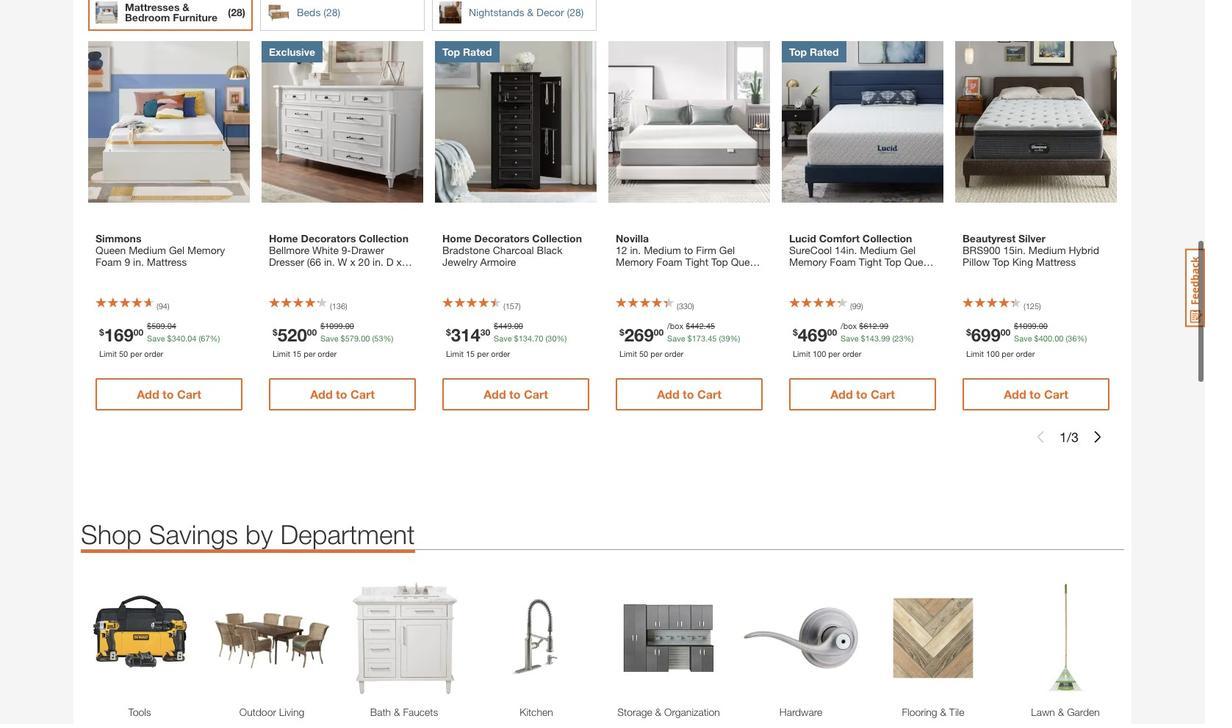 Task type: describe. For each thing, give the bounding box(es) containing it.
charcoal
[[493, 244, 534, 257]]

queen inside lucid comfort collection surecool 14in. medium gel memory foam tight top queen mattress
[[905, 256, 935, 269]]

to for third the 'add to cart' button from right
[[683, 388, 694, 402]]

to for first the 'add to cart' button from the right
[[1030, 388, 1041, 402]]

( inside $ 469 00 /box $ 612 . 99 save $ 143 . 99 ( 23 %) limit 100 per order
[[893, 334, 895, 343]]

outdoor
[[239, 707, 276, 719]]

comfort
[[819, 233, 860, 245]]

) for 699
[[1039, 302, 1041, 311]]

%) inside the '$ 269 00 /box $ 442 . 45 save $ 173 . 45 ( 39 %) limit 50 per order'
[[730, 334, 741, 343]]

1 add to cart button from the left
[[96, 379, 243, 411]]

/box for 269
[[668, 321, 684, 331]]

14in.
[[835, 244, 857, 257]]

612
[[864, 321, 878, 331]]

silver
[[1019, 233, 1046, 245]]

67
[[201, 334, 210, 343]]

( inside $ 699 00 $ 1099 . 00 save $ 400 . 00 ( 36 %) limit 100 per order
[[1066, 334, 1068, 343]]

( right furniture
[[228, 6, 231, 19]]

& for bath
[[394, 707, 400, 719]]

23
[[895, 334, 904, 343]]

dresser
[[269, 256, 304, 269]]

340
[[172, 334, 185, 343]]

black
[[537, 244, 563, 257]]

collection for 520
[[359, 233, 409, 245]]

442
[[691, 321, 704, 331]]

/box for 469
[[841, 321, 857, 331]]

mattresses
[[125, 1, 180, 13]]

decorators for 520
[[301, 233, 356, 245]]

home for 314
[[443, 233, 472, 245]]

4 add from the left
[[657, 388, 680, 402]]

flooring
[[902, 707, 938, 719]]

330
[[679, 302, 693, 311]]

15 for 314
[[466, 349, 475, 359]]

$ 169 00 $ 509 . 04 save $ 340 . 04 ( 67 %) limit 50 per order
[[99, 321, 220, 359]]

decorators for 314
[[475, 233, 530, 245]]

medium inside simmons queen medium gel memory foam 9 in. mattress
[[129, 244, 166, 257]]

to for second the 'add to cart' button from the right
[[857, 388, 868, 402]]

tile
[[950, 707, 965, 719]]

( 330 )
[[677, 302, 694, 311]]

flooring & tile
[[902, 707, 965, 719]]

tool savings image
[[81, 580, 198, 698]]

nightstands
[[469, 6, 524, 18]]

15in.
[[1004, 244, 1026, 257]]

rated for 314
[[463, 46, 492, 58]]

1 / 3
[[1060, 429, 1079, 445]]

top inside lucid comfort collection surecool 14in. medium gel memory foam tight top queen mattress
[[885, 256, 902, 269]]

collection for 469
[[863, 233, 913, 245]]

hardware
[[780, 707, 823, 719]]

decor
[[537, 6, 564, 18]]

beds ( 28 )
[[297, 6, 341, 19]]

bradstone charcoal black jewelry armoire image
[[435, 41, 597, 203]]

gel inside lucid comfort collection surecool 14in. medium gel memory foam tight top queen mattress
[[900, 244, 916, 257]]

53
[[374, 334, 383, 343]]

15 for 520
[[293, 349, 302, 359]]

) for 314
[[519, 302, 521, 311]]

20
[[358, 256, 370, 269]]

mattress inside simmons queen medium gel memory foam 9 in. mattress
[[147, 256, 187, 269]]

520
[[278, 325, 307, 345]]

limit inside the '$ 269 00 /box $ 442 . 45 save $ 173 . 45 ( 39 %) limit 50 per order'
[[620, 349, 637, 359]]

tight
[[859, 256, 882, 269]]

699
[[972, 325, 1001, 345]]

00 inside '$ 169 00 $ 509 . 04 save $ 340 . 04 ( 67 %) limit 50 per order'
[[134, 327, 143, 338]]

cart for 6th the 'add to cart' button from the right
[[177, 388, 201, 402]]

400
[[1039, 334, 1053, 343]]

6 add to cart button from the left
[[963, 379, 1110, 411]]

( inside '$ 169 00 $ 509 . 04 save $ 340 . 04 ( 67 %) limit 50 per order'
[[199, 334, 201, 343]]

foam inside lucid comfort collection surecool 14in. medium gel memory foam tight top queen mattress
[[830, 256, 856, 269]]

) for 169
[[168, 302, 169, 311]]

$ 269 00 /box $ 442 . 45 save $ 173 . 45 ( 39 %) limit 50 per order
[[620, 321, 741, 359]]

savings
[[149, 519, 238, 551]]

order for 314
[[491, 349, 510, 359]]

kitchen link
[[478, 705, 595, 721]]

simmons
[[96, 233, 141, 245]]

12 in. medium to firm gel memory foam tight top queen mattress, oeko-tex standard 100 certification mattresses image
[[609, 41, 770, 203]]

( 125 )
[[1024, 302, 1041, 311]]

tools
[[128, 707, 151, 719]]

simmons queen medium gel memory foam 9 in. mattress
[[96, 233, 225, 269]]

bath
[[370, 707, 391, 719]]

39
[[721, 334, 730, 343]]

125
[[1026, 302, 1039, 311]]

269
[[625, 325, 654, 345]]

( up the '$ 269 00 /box $ 442 . 45 save $ 173 . 45 ( 39 %) limit 50 per order'
[[677, 302, 679, 311]]

white
[[313, 244, 339, 257]]

%) for 169
[[210, 334, 220, 343]]

& for lawn
[[1058, 707, 1065, 719]]

4 add to cart from the left
[[657, 388, 722, 402]]

& for flooring
[[941, 707, 947, 719]]

outdoor living
[[239, 707, 305, 719]]

surecool 14in. medium gel memory foam tight top queen mattress image
[[782, 41, 944, 203]]

173
[[692, 334, 706, 343]]

) for 269
[[693, 302, 694, 311]]

579
[[345, 334, 359, 343]]

( 94 )
[[157, 302, 169, 311]]

save inside $ 469 00 /box $ 612 . 99 save $ 143 . 99 ( 23 %) limit 100 per order
[[841, 334, 859, 343]]

novilla link
[[616, 233, 763, 269]]

tools link
[[81, 705, 198, 721]]

bellmore white 9-drawer dresser (66 in. w x 20 in. d x 35.75 h) image
[[262, 41, 423, 203]]

queen medium gel memory foam 9 in. mattress image
[[88, 41, 250, 203]]

storage & organization
[[618, 707, 720, 719]]

94
[[159, 302, 168, 311]]

%) for 314
[[557, 334, 567, 343]]

( 99 )
[[851, 302, 863, 311]]

order inside the '$ 269 00 /box $ 442 . 45 save $ 173 . 45 ( 39 %) limit 50 per order'
[[665, 349, 684, 359]]

save for 520
[[321, 334, 339, 343]]

36
[[1068, 334, 1077, 343]]

kitchen
[[520, 707, 553, 719]]

0 vertical spatial 99
[[853, 302, 861, 311]]

flooring & tile savings image
[[875, 580, 992, 698]]

hardware link
[[742, 705, 860, 721]]

5 add to cart button from the left
[[790, 379, 937, 411]]

hardware savings image
[[742, 580, 860, 698]]

) for 469
[[861, 302, 863, 311]]

1
[[1060, 429, 1067, 445]]

28 inside beds ( 28 )
[[326, 6, 338, 19]]

lawn & garden savings image
[[1007, 580, 1125, 698]]

143
[[866, 334, 879, 343]]

top rated for 469
[[790, 46, 839, 58]]

d
[[386, 256, 394, 269]]

by
[[246, 519, 273, 551]]

( 136 )
[[330, 302, 347, 311]]

save for 169
[[147, 334, 165, 343]]

home decorators collection bellmore white 9-drawer dresser (66 in. w x 20 in. d x 35.75 h)
[[269, 233, 409, 280]]

drawer
[[351, 244, 384, 257]]

( up "$ 520 00 $ 1099 . 00 save $ 579 . 00 ( 53 %) limit 15 per order"
[[330, 302, 332, 311]]

( up $ 469 00 /box $ 612 . 99 save $ 143 . 99 ( 23 %) limit 100 per order at right top
[[851, 302, 853, 311]]

( inside the '$ 269 00 /box $ 442 . 45 save $ 173 . 45 ( 39 %) limit 50 per order'
[[719, 334, 721, 343]]

in. inside simmons queen medium gel memory foam 9 in. mattress
[[133, 256, 144, 269]]

save inside the '$ 269 00 /box $ 442 . 45 save $ 173 . 45 ( 39 %) limit 50 per order'
[[668, 334, 686, 343]]

beautyrest silver brs900 15in. medium hybrid pillow top king mattress
[[963, 233, 1100, 269]]

( up 509
[[157, 302, 159, 311]]

2 x from the left
[[397, 256, 402, 269]]

50 inside the '$ 269 00 /box $ 442 . 45 save $ 173 . 45 ( 39 %) limit 50 per order'
[[639, 349, 648, 359]]

4 add to cart button from the left
[[616, 379, 763, 411]]

lucid comfort collection surecool 14in. medium gel memory foam tight top queen mattress
[[790, 233, 935, 280]]

1099 for 699
[[1019, 321, 1037, 331]]

order inside $ 469 00 /box $ 612 . 99 save $ 143 . 99 ( 23 %) limit 100 per order
[[843, 349, 862, 359]]

beautyrest
[[963, 233, 1016, 245]]



Task type: vqa. For each thing, say whether or not it's contained in the screenshot.
Questions & Answers
no



Task type: locate. For each thing, give the bounding box(es) containing it.
2 horizontal spatial mattress
[[1036, 256, 1076, 269]]

$
[[147, 321, 152, 331], [321, 321, 325, 331], [494, 321, 499, 331], [686, 321, 691, 331], [860, 321, 864, 331], [1015, 321, 1019, 331], [99, 327, 104, 338], [273, 327, 278, 338], [446, 327, 451, 338], [620, 327, 625, 338], [793, 327, 798, 338], [967, 327, 972, 338], [167, 334, 172, 343], [341, 334, 345, 343], [514, 334, 519, 343], [688, 334, 692, 343], [861, 334, 866, 343], [1035, 334, 1039, 343]]

0 horizontal spatial 100
[[813, 349, 826, 359]]

add to cart button down the '$ 269 00 /box $ 442 . 45 save $ 173 . 45 ( 39 %) limit 50 per order'
[[616, 379, 763, 411]]

%) inside $ 699 00 $ 1099 . 00 save $ 400 . 00 ( 36 %) limit 100 per order
[[1077, 334, 1088, 343]]

add
[[137, 388, 159, 402], [310, 388, 333, 402], [484, 388, 506, 402], [657, 388, 680, 402], [831, 388, 853, 402], [1004, 388, 1027, 402]]

5 %) from the left
[[904, 334, 914, 343]]

per inside $ 699 00 $ 1099 . 00 save $ 400 . 00 ( 36 %) limit 100 per order
[[1002, 349, 1014, 359]]

collection inside lucid comfort collection surecool 14in. medium gel memory foam tight top queen mattress
[[863, 233, 913, 245]]

50 down the 269
[[639, 349, 648, 359]]

foam inside simmons queen medium gel memory foam 9 in. mattress
[[96, 256, 122, 269]]

$ 520 00 $ 1099 . 00 save $ 579 . 00 ( 53 %) limit 15 per order
[[273, 321, 394, 359]]

2 50 from the left
[[639, 349, 648, 359]]

save inside '$ 169 00 $ 509 . 04 save $ 340 . 04 ( 67 %) limit 50 per order'
[[147, 334, 165, 343]]

1 to from the left
[[163, 388, 174, 402]]

gel inside simmons queen medium gel memory foam 9 in. mattress
[[169, 244, 185, 257]]

living
[[279, 707, 305, 719]]

2 gel from the left
[[900, 244, 916, 257]]

0 horizontal spatial gel
[[169, 244, 185, 257]]

cart for second the 'add to cart' button from the right
[[871, 388, 895, 402]]

1 horizontal spatial mattress
[[790, 268, 830, 280]]

15 down the "520"
[[293, 349, 302, 359]]

( inside $ 314 30 $ 449 . 00 save $ 134 . 70 ( 30 %) limit 15 per order
[[546, 334, 548, 343]]

save inside "$ 520 00 $ 1099 . 00 save $ 579 . 00 ( 53 %) limit 15 per order"
[[321, 334, 339, 343]]

4 order from the left
[[665, 349, 684, 359]]

lucid
[[790, 233, 817, 245]]

decorators up w
[[301, 233, 356, 245]]

45 right 442
[[706, 321, 715, 331]]

6 save from the left
[[1015, 334, 1033, 343]]

1 horizontal spatial 04
[[188, 334, 197, 343]]

3 medium from the left
[[1029, 244, 1066, 257]]

0 horizontal spatial home
[[269, 233, 298, 245]]

%) inside $ 469 00 /box $ 612 . 99 save $ 143 . 99 ( 23 %) limit 100 per order
[[904, 334, 914, 343]]

0 horizontal spatial /box
[[668, 321, 684, 331]]

add to cart down '$ 169 00 $ 509 . 04 save $ 340 . 04 ( 67 %) limit 50 per order'
[[137, 388, 201, 402]]

1 decorators from the left
[[301, 233, 356, 245]]

28 inside nightstands & decor ( 28 )
[[570, 6, 581, 19]]

1 1099 from the left
[[325, 321, 343, 331]]

%) right 173
[[730, 334, 741, 343]]

1 horizontal spatial foam
[[830, 256, 856, 269]]

/box inside $ 469 00 /box $ 612 . 99 save $ 143 . 99 ( 23 %) limit 100 per order
[[841, 321, 857, 331]]

%) inside "$ 520 00 $ 1099 . 00 save $ 579 . 00 ( 53 %) limit 15 per order"
[[383, 334, 394, 343]]

00 inside the '$ 269 00 /box $ 442 . 45 save $ 173 . 45 ( 39 %) limit 50 per order'
[[654, 327, 664, 338]]

2 100 from the left
[[986, 349, 1000, 359]]

add to cart button down $ 469 00 /box $ 612 . 99 save $ 143 . 99 ( 23 %) limit 100 per order at right top
[[790, 379, 937, 411]]

limit down 314
[[446, 349, 464, 359]]

1 horizontal spatial medium
[[860, 244, 898, 257]]

3 28 from the left
[[570, 6, 581, 19]]

decorators
[[301, 233, 356, 245], [475, 233, 530, 245]]

%) inside '$ 169 00 $ 509 . 04 save $ 340 . 04 ( 67 %) limit 50 per order'
[[210, 334, 220, 343]]

2 /box from the left
[[841, 321, 857, 331]]

2 collection from the left
[[533, 233, 582, 245]]

limit inside $ 469 00 /box $ 612 . 99 save $ 143 . 99 ( 23 %) limit 100 per order
[[793, 349, 811, 359]]

2 foam from the left
[[830, 256, 856, 269]]

157
[[506, 302, 519, 311]]

( right 173
[[719, 334, 721, 343]]

00 right "449"
[[514, 321, 523, 331]]

per for 520
[[304, 349, 316, 359]]

%) right 143
[[904, 334, 914, 343]]

00 left 36 on the right top
[[1055, 334, 1064, 343]]

6 add to cart from the left
[[1004, 388, 1069, 402]]

)
[[242, 6, 246, 19], [338, 6, 341, 19], [581, 6, 584, 19], [168, 302, 169, 311], [346, 302, 347, 311], [519, 302, 521, 311], [693, 302, 694, 311], [861, 302, 863, 311], [1039, 302, 1041, 311]]

6 add from the left
[[1004, 388, 1027, 402]]

faucets
[[403, 707, 438, 719]]

limit inside '$ 169 00 $ 509 . 04 save $ 340 . 04 ( 67 %) limit 50 per order'
[[99, 349, 117, 359]]

0 horizontal spatial 1099
[[325, 321, 343, 331]]

%) for 699
[[1077, 334, 1088, 343]]

3 collection from the left
[[863, 233, 913, 245]]

foam
[[96, 256, 122, 269], [830, 256, 856, 269]]

/box down ( 99 )
[[841, 321, 857, 331]]

2 rated from the left
[[810, 46, 839, 58]]

00 left 612
[[828, 327, 837, 338]]

/box inside the '$ 269 00 /box $ 442 . 45 save $ 173 . 45 ( 39 %) limit 50 per order'
[[668, 321, 684, 331]]

& inside bath & faucets link
[[394, 707, 400, 719]]

28 right decor
[[570, 6, 581, 19]]

decorators inside home decorators collection bradstone charcoal black jewelry armoire
[[475, 233, 530, 245]]

3 add to cart from the left
[[484, 388, 548, 402]]

1099 inside "$ 520 00 $ 1099 . 00 save $ 579 . 00 ( 53 %) limit 15 per order"
[[325, 321, 343, 331]]

2 decorators from the left
[[475, 233, 530, 245]]

28
[[231, 6, 242, 19], [326, 6, 338, 19], [570, 6, 581, 19]]

%) inside $ 314 30 $ 449 . 00 save $ 134 . 70 ( 30 %) limit 15 per order
[[557, 334, 567, 343]]

per inside the '$ 269 00 /box $ 442 . 45 save $ 173 . 45 ( 39 %) limit 50 per order'
[[651, 349, 663, 359]]

cart for first the 'add to cart' button from the right
[[1045, 388, 1069, 402]]

gel
[[169, 244, 185, 257], [900, 244, 916, 257]]

per inside '$ 169 00 $ 509 . 04 save $ 340 . 04 ( 67 %) limit 50 per order'
[[130, 349, 142, 359]]

2 add to cart from the left
[[310, 388, 375, 402]]

0 horizontal spatial 28
[[231, 6, 242, 19]]

1 top rated from the left
[[443, 46, 492, 58]]

1 save from the left
[[147, 334, 165, 343]]

cart for third the 'add to cart' button from right
[[698, 388, 722, 402]]

( inside nightstands & decor ( 28 )
[[567, 6, 570, 19]]

/box
[[668, 321, 684, 331], [841, 321, 857, 331]]

1099 inside $ 699 00 $ 1099 . 00 save $ 400 . 00 ( 36 %) limit 100 per order
[[1019, 321, 1037, 331]]

home inside home decorators collection bradstone charcoal black jewelry armoire
[[443, 233, 472, 245]]

order
[[144, 349, 163, 359], [318, 349, 337, 359], [491, 349, 510, 359], [665, 349, 684, 359], [843, 349, 862, 359], [1016, 349, 1035, 359]]

100 down 699
[[986, 349, 1000, 359]]

1 add to cart from the left
[[137, 388, 201, 402]]

outdoor living link
[[213, 705, 331, 721]]

) up '$ 169 00 $ 509 . 04 save $ 340 . 04 ( 67 %) limit 50 per order'
[[168, 302, 169, 311]]

1 /box from the left
[[668, 321, 684, 331]]

6 cart from the left
[[1045, 388, 1069, 402]]

this is the first slide image
[[1035, 432, 1047, 444]]

to for fourth the 'add to cart' button from right
[[510, 388, 521, 402]]

1 vertical spatial 04
[[188, 334, 197, 343]]

per for 699
[[1002, 349, 1014, 359]]

cart for 2nd the 'add to cart' button
[[351, 388, 375, 402]]

1 horizontal spatial collection
[[533, 233, 582, 245]]

50
[[119, 349, 128, 359], [639, 349, 648, 359]]

lawn
[[1032, 707, 1056, 719]]

2 add from the left
[[310, 388, 333, 402]]

outdoor living savinghs image
[[213, 580, 331, 698]]

add to cart button up this is the first slide image
[[963, 379, 1110, 411]]

04
[[167, 321, 176, 331], [188, 334, 197, 343]]

1 per from the left
[[130, 349, 142, 359]]

3 %) from the left
[[557, 334, 567, 343]]

mattress down surecool
[[790, 268, 830, 280]]

00 up '579'
[[345, 321, 354, 331]]

per for 314
[[477, 349, 489, 359]]

6 order from the left
[[1016, 349, 1035, 359]]

home
[[269, 233, 298, 245], [443, 233, 472, 245]]

1 horizontal spatial gel
[[900, 244, 916, 257]]

0 horizontal spatial 50
[[119, 349, 128, 359]]

134
[[519, 334, 532, 343]]

memory
[[187, 244, 225, 257], [790, 256, 827, 269]]

novilla
[[616, 233, 649, 245]]

3 save from the left
[[494, 334, 512, 343]]

3
[[1072, 429, 1079, 445]]

(
[[228, 6, 231, 19], [324, 6, 326, 19], [567, 6, 570, 19], [157, 302, 159, 311], [330, 302, 332, 311], [504, 302, 506, 311], [677, 302, 679, 311], [851, 302, 853, 311], [1024, 302, 1026, 311], [199, 334, 201, 343], [372, 334, 374, 343], [546, 334, 548, 343], [719, 334, 721, 343], [893, 334, 895, 343], [1066, 334, 1068, 343]]

limit inside $ 314 30 $ 449 . 00 save $ 134 . 70 ( 30 %) limit 15 per order
[[446, 349, 464, 359]]

2 cart from the left
[[351, 388, 375, 402]]

add to cart up this is the first slide image
[[1004, 388, 1069, 402]]

00 up 400
[[1039, 321, 1048, 331]]

add to cart down $ 314 30 $ 449 . 00 save $ 134 . 70 ( 30 %) limit 15 per order
[[484, 388, 548, 402]]

save left '579'
[[321, 334, 339, 343]]

medium up 94
[[129, 244, 166, 257]]

limit down the 269
[[620, 349, 637, 359]]

shop savings by department
[[81, 519, 415, 551]]

15 down 314
[[466, 349, 475, 359]]

decorators inside home decorators collection bellmore white 9-drawer dresser (66 in. w x 20 in. d x 35.75 h)
[[301, 233, 356, 245]]

order for 699
[[1016, 349, 1035, 359]]

5 save from the left
[[841, 334, 859, 343]]

furniture
[[173, 11, 218, 23]]

( up "449"
[[504, 302, 506, 311]]

feedback link image
[[1186, 248, 1206, 328]]

99
[[853, 302, 861, 311], [880, 321, 889, 331], [882, 334, 891, 343]]

100 down 469
[[813, 349, 826, 359]]

home up jewelry
[[443, 233, 472, 245]]

1 horizontal spatial 30
[[548, 334, 557, 343]]

surecool
[[790, 244, 832, 257]]

30 right the 70 on the top left of the page
[[548, 334, 557, 343]]

2 15 from the left
[[466, 349, 475, 359]]

pillow
[[963, 256, 990, 269]]

bellmore
[[269, 244, 310, 257]]

(66
[[307, 256, 321, 269]]

to for 2nd the 'add to cart' button
[[336, 388, 347, 402]]

4 %) from the left
[[730, 334, 741, 343]]

2 order from the left
[[318, 349, 337, 359]]

2 per from the left
[[304, 349, 316, 359]]

1 horizontal spatial top rated
[[790, 46, 839, 58]]

2 %) from the left
[[383, 334, 394, 343]]

collection inside home decorators collection bellmore white 9-drawer dresser (66 in. w x 20 in. d x 35.75 h)
[[359, 233, 409, 245]]

04 right 509
[[167, 321, 176, 331]]

brs900 15in. medium hybrid pillow top king mattress image
[[956, 41, 1117, 203]]

add down the '$ 269 00 /box $ 442 . 45 save $ 173 . 45 ( 39 %) limit 50 per order'
[[657, 388, 680, 402]]

mattress inside beautyrest silver brs900 15in. medium hybrid pillow top king mattress
[[1036, 256, 1076, 269]]

cart down 173
[[698, 388, 722, 402]]

5 add from the left
[[831, 388, 853, 402]]

2 in. from the left
[[324, 256, 335, 269]]

queen
[[96, 244, 126, 257], [905, 256, 935, 269]]

add to cart down $ 469 00 /box $ 612 . 99 save $ 143 . 99 ( 23 %) limit 100 per order at right top
[[831, 388, 895, 402]]

hybrid
[[1069, 244, 1100, 257]]

h)
[[298, 268, 308, 280]]

save inside $ 699 00 $ 1099 . 00 save $ 400 . 00 ( 36 %) limit 100 per order
[[1015, 334, 1033, 343]]

3 cart from the left
[[524, 388, 548, 402]]

1 collection from the left
[[359, 233, 409, 245]]

order inside $ 699 00 $ 1099 . 00 save $ 400 . 00 ( 36 %) limit 100 per order
[[1016, 349, 1035, 359]]

& inside storage & organization link
[[655, 707, 662, 719]]

04 left 67
[[188, 334, 197, 343]]

& inside flooring & tile 'link'
[[941, 707, 947, 719]]

cart down 143
[[871, 388, 895, 402]]

0 horizontal spatial top rated
[[443, 46, 492, 58]]

next slide image
[[1092, 432, 1104, 444]]

1 order from the left
[[144, 349, 163, 359]]

) for 520
[[346, 302, 347, 311]]

add to cart button
[[96, 379, 243, 411], [269, 379, 416, 411], [443, 379, 590, 411], [616, 379, 763, 411], [790, 379, 937, 411], [963, 379, 1110, 411]]

mattresses & bedroom furniture
[[125, 1, 218, 23]]

2 top rated from the left
[[790, 46, 839, 58]]

) inside nightstands & decor ( 28 )
[[581, 6, 584, 19]]

1 horizontal spatial rated
[[810, 46, 839, 58]]

cart
[[177, 388, 201, 402], [351, 388, 375, 402], [524, 388, 548, 402], [698, 388, 722, 402], [871, 388, 895, 402], [1045, 388, 1069, 402]]

2 horizontal spatial medium
[[1029, 244, 1066, 257]]

1 vertical spatial 45
[[708, 334, 717, 343]]

memory inside lucid comfort collection surecool 14in. medium gel memory foam tight top queen mattress
[[790, 256, 827, 269]]

in. left d
[[373, 256, 384, 269]]

armoire
[[480, 256, 516, 269]]

save inside $ 314 30 $ 449 . 00 save $ 134 . 70 ( 30 %) limit 15 per order
[[494, 334, 512, 343]]

0 vertical spatial 45
[[706, 321, 715, 331]]

0 horizontal spatial queen
[[96, 244, 126, 257]]

& right lawn
[[1058, 707, 1065, 719]]

cart down the 70 on the top left of the page
[[524, 388, 548, 402]]

memory inside simmons queen medium gel memory foam 9 in. mattress
[[187, 244, 225, 257]]

limit for 520
[[273, 349, 290, 359]]

3 order from the left
[[491, 349, 510, 359]]

100
[[813, 349, 826, 359], [986, 349, 1000, 359]]

1 horizontal spatial 15
[[466, 349, 475, 359]]

0 horizontal spatial x
[[350, 256, 356, 269]]

add down '$ 169 00 $ 509 . 04 save $ 340 . 04 ( 67 %) limit 50 per order'
[[137, 388, 159, 402]]

& right storage
[[655, 707, 662, 719]]

rated for 469
[[810, 46, 839, 58]]

mattress
[[147, 256, 187, 269], [1036, 256, 1076, 269], [790, 268, 830, 280]]

45
[[706, 321, 715, 331], [708, 334, 717, 343]]

136
[[332, 302, 346, 311]]

00 left '579'
[[307, 327, 317, 338]]

& for storage
[[655, 707, 662, 719]]

collection inside home decorators collection bradstone charcoal black jewelry armoire
[[533, 233, 582, 245]]

gel right tight
[[900, 244, 916, 257]]

order down ( 99 )
[[843, 349, 862, 359]]

0 horizontal spatial memory
[[187, 244, 225, 257]]

) inside beds ( 28 )
[[338, 6, 341, 19]]

5 order from the left
[[843, 349, 862, 359]]

1 horizontal spatial 50
[[639, 349, 648, 359]]

100 inside $ 469 00 /box $ 612 . 99 save $ 143 . 99 ( 23 %) limit 100 per order
[[813, 349, 826, 359]]

28 right the beds
[[326, 6, 338, 19]]

limit for 314
[[446, 349, 464, 359]]

5 limit from the left
[[793, 349, 811, 359]]

exclusive
[[269, 46, 315, 58]]

to down $ 469 00 /box $ 612 . 99 save $ 143 . 99 ( 23 %) limit 100 per order at right top
[[857, 388, 868, 402]]

) up 400
[[1039, 302, 1041, 311]]

per inside $ 314 30 $ 449 . 00 save $ 134 . 70 ( 30 %) limit 15 per order
[[477, 349, 489, 359]]

4 save from the left
[[668, 334, 686, 343]]

0 horizontal spatial rated
[[463, 46, 492, 58]]

2 add to cart button from the left
[[269, 379, 416, 411]]

in. left w
[[324, 256, 335, 269]]

2 horizontal spatial in.
[[373, 256, 384, 269]]

1 foam from the left
[[96, 256, 122, 269]]

1 x from the left
[[350, 256, 356, 269]]

x right w
[[350, 256, 356, 269]]

/
[[1067, 429, 1072, 445]]

2 vertical spatial 99
[[882, 334, 891, 343]]

2 28 from the left
[[326, 6, 338, 19]]

order down 509
[[144, 349, 163, 359]]

4 per from the left
[[651, 349, 663, 359]]

1099 down the 136
[[325, 321, 343, 331]]

1 gel from the left
[[169, 244, 185, 257]]

1 horizontal spatial 28
[[326, 6, 338, 19]]

45 left 39
[[708, 334, 717, 343]]

medium inside beautyrest silver brs900 15in. medium hybrid pillow top king mattress
[[1029, 244, 1066, 257]]

1 medium from the left
[[129, 244, 166, 257]]

flooring & tile link
[[875, 705, 992, 721]]

add to cart down "$ 520 00 $ 1099 . 00 save $ 579 . 00 ( 53 %) limit 15 per order"
[[310, 388, 375, 402]]

169
[[104, 325, 134, 345]]

& inside nightstands & decor ( 28 )
[[527, 6, 534, 18]]

469
[[798, 325, 828, 345]]

cart for fourth the 'add to cart' button from right
[[524, 388, 548, 402]]

9-
[[342, 244, 351, 257]]

add to cart button down "$ 520 00 $ 1099 . 00 save $ 579 . 00 ( 53 %) limit 15 per order"
[[269, 379, 416, 411]]

/box left 442
[[668, 321, 684, 331]]

top inside beautyrest silver brs900 15in. medium hybrid pillow top king mattress
[[993, 256, 1010, 269]]

15 inside "$ 520 00 $ 1099 . 00 save $ 579 . 00 ( 53 %) limit 15 per order"
[[293, 349, 302, 359]]

gel right 9
[[169, 244, 185, 257]]

15 inside $ 314 30 $ 449 . 00 save $ 134 . 70 ( 30 %) limit 15 per order
[[466, 349, 475, 359]]

( right '579'
[[372, 334, 374, 343]]

medium inside lucid comfort collection surecool 14in. medium gel memory foam tight top queen mattress
[[860, 244, 898, 257]]

king
[[1013, 256, 1034, 269]]

save for 699
[[1015, 334, 1033, 343]]

bedroom
[[125, 11, 170, 23]]

storage savings image
[[610, 580, 728, 698]]

bradstone
[[443, 244, 490, 257]]

per inside $ 469 00 /box $ 612 . 99 save $ 143 . 99 ( 23 %) limit 100 per order
[[829, 349, 841, 359]]

& for mattresses
[[183, 1, 190, 13]]

00 inside $ 314 30 $ 449 . 00 save $ 134 . 70 ( 30 %) limit 15 per order
[[514, 321, 523, 331]]

1 %) from the left
[[210, 334, 220, 343]]

6 per from the left
[[1002, 349, 1014, 359]]

order down "449"
[[491, 349, 510, 359]]

per for 169
[[130, 349, 142, 359]]

order inside '$ 169 00 $ 509 . 04 save $ 340 . 04 ( 67 %) limit 50 per order'
[[144, 349, 163, 359]]

nightstands & decor ( 28 )
[[469, 6, 584, 19]]

3 add from the left
[[484, 388, 506, 402]]

kitchen savings image
[[478, 580, 595, 698]]

2 horizontal spatial collection
[[863, 233, 913, 245]]

to down the '$ 269 00 /box $ 442 . 45 save $ 173 . 45 ( 39 %) limit 50 per order'
[[683, 388, 694, 402]]

00 left 442
[[654, 327, 664, 338]]

& for nightstands
[[527, 6, 534, 18]]

1 horizontal spatial 100
[[986, 349, 1000, 359]]

top rated
[[443, 46, 492, 58], [790, 46, 839, 58]]

medium
[[129, 244, 166, 257], [860, 244, 898, 257], [1029, 244, 1066, 257]]

5 add to cart from the left
[[831, 388, 895, 402]]

bath & faucets link
[[346, 705, 463, 721]]

5 per from the left
[[829, 349, 841, 359]]

1 add from the left
[[137, 388, 159, 402]]

2 save from the left
[[321, 334, 339, 343]]

4 to from the left
[[683, 388, 694, 402]]

add to cart
[[137, 388, 201, 402], [310, 388, 375, 402], [484, 388, 548, 402], [657, 388, 722, 402], [831, 388, 895, 402], [1004, 388, 1069, 402]]

2 to from the left
[[336, 388, 347, 402]]

order down 125
[[1016, 349, 1035, 359]]

1 horizontal spatial /box
[[841, 321, 857, 331]]

( inside "$ 520 00 $ 1099 . 00 save $ 579 . 00 ( 53 %) limit 15 per order"
[[372, 334, 374, 343]]

( 157 )
[[504, 302, 521, 311]]

top rated for 314
[[443, 46, 492, 58]]

( up $ 699 00 $ 1099 . 00 save $ 400 . 00 ( 36 %) limit 100 per order
[[1024, 302, 1026, 311]]

5 to from the left
[[857, 388, 868, 402]]

3 per from the left
[[477, 349, 489, 359]]

) right the beds
[[338, 6, 341, 19]]

to for 6th the 'add to cart' button from the right
[[163, 388, 174, 402]]

1 horizontal spatial memory
[[790, 256, 827, 269]]

00 left 400
[[1001, 327, 1011, 338]]

limit inside "$ 520 00 $ 1099 . 00 save $ 579 . 00 ( 53 %) limit 15 per order"
[[273, 349, 290, 359]]

100 inside $ 699 00 $ 1099 . 00 save $ 400 . 00 ( 36 %) limit 100 per order
[[986, 349, 1000, 359]]

1 horizontal spatial 1099
[[1019, 321, 1037, 331]]

%) right the 70 on the top left of the page
[[557, 334, 567, 343]]

2 medium from the left
[[860, 244, 898, 257]]

0 horizontal spatial 15
[[293, 349, 302, 359]]

limit for 169
[[99, 349, 117, 359]]

00 inside $ 469 00 /box $ 612 . 99 save $ 143 . 99 ( 23 %) limit 100 per order
[[828, 327, 837, 338]]

2 home from the left
[[443, 233, 472, 245]]

limit inside $ 699 00 $ 1099 . 00 save $ 400 . 00 ( 36 %) limit 100 per order
[[967, 349, 984, 359]]

%) for 520
[[383, 334, 394, 343]]

add down "$ 520 00 $ 1099 . 00 save $ 579 . 00 ( 53 %) limit 15 per order"
[[310, 388, 333, 402]]

& inside "mattresses & bedroom furniture"
[[183, 1, 190, 13]]

1 rated from the left
[[463, 46, 492, 58]]

6 to from the left
[[1030, 388, 1041, 402]]

w
[[338, 256, 347, 269]]

1 100 from the left
[[813, 349, 826, 359]]

home decorators collection bradstone charcoal black jewelry armoire
[[443, 233, 582, 269]]

%) right 400
[[1077, 334, 1088, 343]]

queen inside simmons queen medium gel memory foam 9 in. mattress
[[96, 244, 126, 257]]

( 28 )
[[228, 6, 246, 19]]

) up 134 on the top of page
[[519, 302, 521, 311]]

home for 520
[[269, 233, 298, 245]]

add down $ 469 00 /box $ 612 . 99 save $ 143 . 99 ( 23 %) limit 100 per order at right top
[[831, 388, 853, 402]]

( right the beds
[[324, 6, 326, 19]]

save left 173
[[668, 334, 686, 343]]

( right 400
[[1066, 334, 1068, 343]]

) up '579'
[[346, 302, 347, 311]]

limit down the "520"
[[273, 349, 290, 359]]

4 cart from the left
[[698, 388, 722, 402]]

0 horizontal spatial in.
[[133, 256, 144, 269]]

save for 314
[[494, 334, 512, 343]]

( right 143
[[893, 334, 895, 343]]

1 limit from the left
[[99, 349, 117, 359]]

lawn & garden
[[1032, 707, 1100, 719]]

3 to from the left
[[510, 388, 521, 402]]

order inside $ 314 30 $ 449 . 00 save $ 134 . 70 ( 30 %) limit 15 per order
[[491, 349, 510, 359]]

shop
[[81, 519, 142, 551]]

70
[[535, 334, 544, 343]]

mattress inside lucid comfort collection surecool 14in. medium gel memory foam tight top queen mattress
[[790, 268, 830, 280]]

99 right 612
[[880, 321, 889, 331]]

6 limit from the left
[[967, 349, 984, 359]]

449
[[499, 321, 512, 331]]

1099 down ( 125 )
[[1019, 321, 1037, 331]]

2 limit from the left
[[273, 349, 290, 359]]

6 %) from the left
[[1077, 334, 1088, 343]]

3 limit from the left
[[446, 349, 464, 359]]

limit for 699
[[967, 349, 984, 359]]

1 horizontal spatial queen
[[905, 256, 935, 269]]

order inside "$ 520 00 $ 1099 . 00 save $ 579 . 00 ( 53 %) limit 15 per order"
[[318, 349, 337, 359]]

99 left 23
[[882, 334, 891, 343]]

28 right furniture
[[231, 6, 242, 19]]

) right furniture
[[242, 6, 246, 19]]

99 up $ 469 00 /box $ 612 . 99 save $ 143 . 99 ( 23 %) limit 100 per order at right top
[[853, 302, 861, 311]]

( inside beds ( 28 )
[[324, 6, 326, 19]]

storage
[[618, 707, 653, 719]]

$ 314 30 $ 449 . 00 save $ 134 . 70 ( 30 %) limit 15 per order
[[446, 321, 567, 359]]

2 horizontal spatial 28
[[570, 6, 581, 19]]

3 add to cart button from the left
[[443, 379, 590, 411]]

medium right 15in.
[[1029, 244, 1066, 257]]

& inside "lawn & garden" link
[[1058, 707, 1065, 719]]

5 cart from the left
[[871, 388, 895, 402]]

1099 for 520
[[325, 321, 343, 331]]

0 horizontal spatial mattress
[[147, 256, 187, 269]]

foam down comfort
[[830, 256, 856, 269]]

1 home from the left
[[269, 233, 298, 245]]

( right 340
[[199, 334, 201, 343]]

x
[[350, 256, 356, 269], [397, 256, 402, 269]]

limit down 699
[[967, 349, 984, 359]]

509
[[152, 321, 165, 331]]

0 horizontal spatial medium
[[129, 244, 166, 257]]

%) right '579'
[[383, 334, 394, 343]]

0 vertical spatial 04
[[167, 321, 176, 331]]

30
[[481, 327, 490, 338], [548, 334, 557, 343]]

$ 699 00 $ 1099 . 00 save $ 400 . 00 ( 36 %) limit 100 per order
[[967, 321, 1088, 359]]

1 horizontal spatial decorators
[[475, 233, 530, 245]]

50 inside '$ 169 00 $ 509 . 04 save $ 340 . 04 ( 67 %) limit 50 per order'
[[119, 349, 128, 359]]

per
[[130, 349, 142, 359], [304, 349, 316, 359], [477, 349, 489, 359], [651, 349, 663, 359], [829, 349, 841, 359], [1002, 349, 1014, 359]]

bath & faucet savings image
[[346, 580, 463, 698]]

order for 169
[[144, 349, 163, 359]]

0 horizontal spatial 30
[[481, 327, 490, 338]]

cart down 340
[[177, 388, 201, 402]]

1 in. from the left
[[133, 256, 144, 269]]

0 horizontal spatial decorators
[[301, 233, 356, 245]]

35.75
[[269, 268, 295, 280]]

1 horizontal spatial x
[[397, 256, 402, 269]]

add to cart button down $ 314 30 $ 449 . 00 save $ 134 . 70 ( 30 %) limit 15 per order
[[443, 379, 590, 411]]

1 15 from the left
[[293, 349, 302, 359]]

order for 520
[[318, 349, 337, 359]]

& left decor
[[527, 6, 534, 18]]

00 left 53
[[361, 334, 370, 343]]

0 horizontal spatial collection
[[359, 233, 409, 245]]

1 28 from the left
[[231, 6, 242, 19]]

add down $ 314 30 $ 449 . 00 save $ 134 . 70 ( 30 %) limit 15 per order
[[484, 388, 506, 402]]

brs900
[[963, 244, 1001, 257]]

0 horizontal spatial foam
[[96, 256, 122, 269]]

collection for 314
[[533, 233, 582, 245]]

1 vertical spatial 99
[[880, 321, 889, 331]]

per inside "$ 520 00 $ 1099 . 00 save $ 579 . 00 ( 53 %) limit 15 per order"
[[304, 349, 316, 359]]

1 horizontal spatial home
[[443, 233, 472, 245]]

home inside home decorators collection bellmore white 9-drawer dresser (66 in. w x 20 in. d x 35.75 h)
[[269, 233, 298, 245]]

beds
[[297, 6, 321, 18]]

1 horizontal spatial in.
[[324, 256, 335, 269]]

1 50 from the left
[[119, 349, 128, 359]]

3 in. from the left
[[373, 256, 384, 269]]

0 horizontal spatial 04
[[167, 321, 176, 331]]

mattress right 9
[[147, 256, 187, 269]]

order down the ( 136 )
[[318, 349, 337, 359]]

2 1099 from the left
[[1019, 321, 1037, 331]]

1 cart from the left
[[177, 388, 201, 402]]

medium right 14in.
[[860, 244, 898, 257]]

4 limit from the left
[[620, 349, 637, 359]]

& left tile
[[941, 707, 947, 719]]



